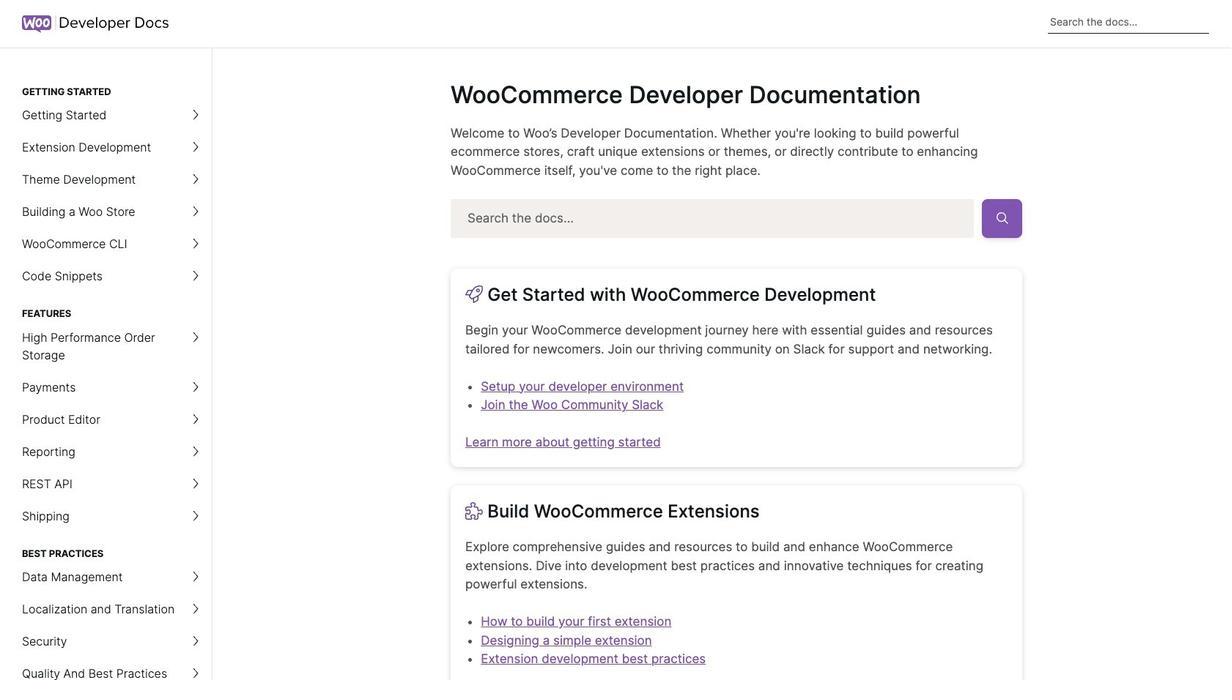 Task type: vqa. For each thing, say whether or not it's contained in the screenshot.
Developer in Main menu element
no



Task type: describe. For each thing, give the bounding box(es) containing it.
none search field search the docs…
[[451, 199, 1022, 238]]

none search field search
[[1048, 11, 1209, 33]]

light image
[[465, 503, 483, 520]]

search search field
[[1048, 11, 1209, 33]]

light image
[[465, 286, 483, 303]]



Task type: locate. For each thing, give the bounding box(es) containing it.
None search field
[[1048, 11, 1209, 33], [451, 199, 1022, 238]]

0 horizontal spatial none search field
[[451, 199, 1022, 238]]

0 vertical spatial none search field
[[1048, 11, 1209, 33]]

1 vertical spatial none search field
[[451, 199, 1022, 238]]

Search the docs… search field
[[451, 199, 974, 238]]

1 horizontal spatial none search field
[[1048, 11, 1209, 33]]



